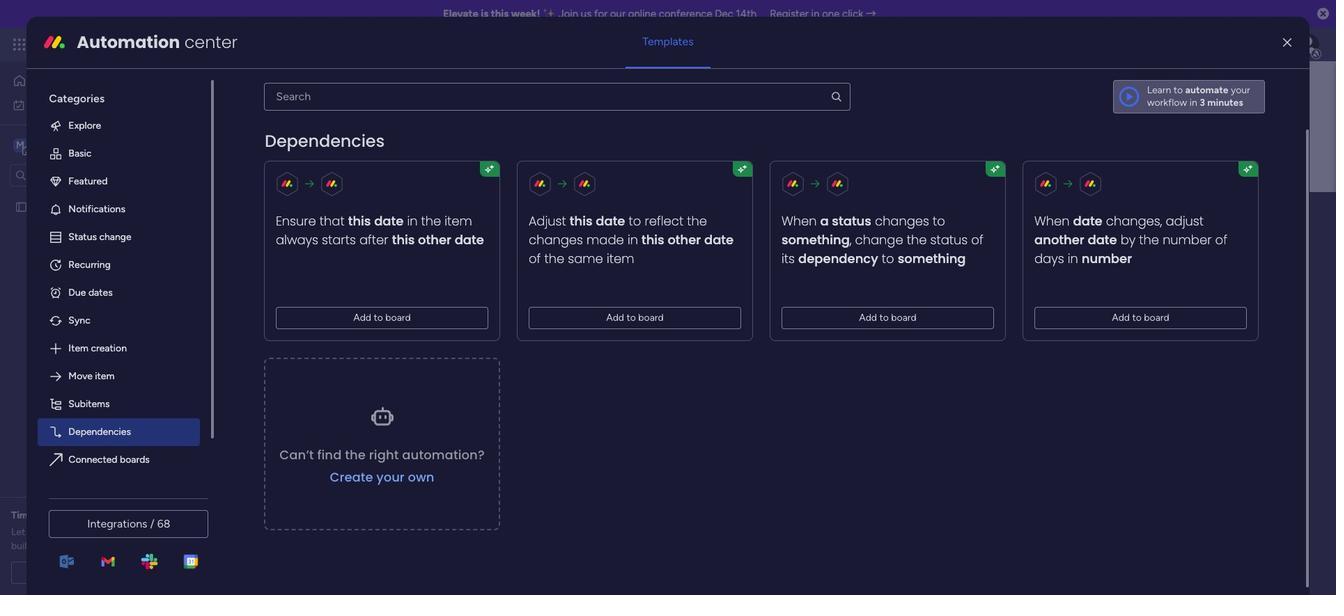 Task type: describe. For each thing, give the bounding box(es) containing it.
date inside this other date of the same item
[[705, 231, 734, 249]]

due dates
[[69, 287, 113, 299]]

home
[[32, 75, 59, 86]]

the inside the , change the status of its
[[907, 231, 927, 249]]

description
[[416, 231, 465, 243]]

due
[[69, 287, 86, 299]]

status inside the , change the status of its
[[931, 231, 968, 249]]

ensure
[[276, 212, 316, 230]]

basic option
[[38, 140, 200, 168]]

your inside can't find the right automation? create your own
[[377, 469, 405, 486]]

its
[[782, 250, 795, 267]]

and
[[295, 314, 311, 326]]

dependencies inside dependencies option
[[69, 426, 131, 438]]

recently
[[417, 314, 452, 326]]

charge
[[95, 541, 125, 553]]

visited
[[385, 314, 414, 326]]

main inside workspace selection element
[[32, 138, 56, 152]]

ensure that this date
[[276, 212, 404, 230]]

to up workflow
[[1174, 84, 1183, 96]]

automation?
[[403, 447, 485, 464]]

of inside this other date of the same item
[[529, 250, 541, 267]]

1 horizontal spatial main
[[348, 197, 401, 229]]

for inside time for an expert review let our experts review what you've built so far. free of charge
[[36, 510, 49, 522]]

0 vertical spatial our
[[610, 8, 626, 20]]

is
[[481, 8, 489, 20]]

basic
[[69, 148, 92, 159]]

,
[[850, 231, 852, 249]]

my work button
[[8, 94, 150, 116]]

workflow
[[1147, 97, 1188, 109]]

experts
[[44, 527, 77, 539]]

in inside your workflow in
[[1190, 97, 1198, 109]]

the inside to reflect the changes made in
[[688, 212, 708, 230]]

click
[[843, 8, 864, 20]]

in inside to reflect the changes made in
[[628, 231, 638, 249]]

recurring option
[[38, 251, 200, 279]]

add for of the same item
[[607, 312, 625, 324]]

right
[[369, 447, 399, 464]]

due dates option
[[38, 279, 200, 307]]

68
[[157, 518, 170, 531]]

by the number of days in
[[1035, 231, 1228, 267]]

notifications
[[69, 203, 125, 215]]

automation  center image
[[43, 31, 66, 54]]

add to board button for , change the status of its
[[782, 307, 995, 329]]

move item option
[[38, 363, 200, 391]]

1 horizontal spatial main workspace
[[348, 197, 527, 229]]

the inside this other date of the same item
[[545, 250, 565, 267]]

to down dependency to something
[[880, 312, 889, 324]]

same
[[568, 250, 604, 267]]

add to board for of the same item
[[607, 312, 664, 324]]

something inside when a status changes to something
[[782, 231, 850, 249]]

boards for recent boards
[[301, 281, 335, 294]]

built
[[11, 541, 30, 553]]

Search in workspace field
[[29, 167, 116, 183]]

changes for to
[[875, 212, 930, 230]]

what
[[110, 527, 132, 539]]

you've
[[135, 527, 163, 539]]

by
[[1121, 231, 1136, 249]]

featured
[[69, 175, 108, 187]]

this inside this other date of the same item
[[642, 231, 665, 249]]

this other date of the same item
[[529, 231, 734, 267]]

other for this other date of the same item
[[668, 231, 701, 249]]

dashboards
[[314, 314, 364, 326]]

a for meeting
[[89, 567, 94, 579]]

after
[[360, 231, 389, 249]]

3 minutes
[[1200, 97, 1244, 109]]

add to board for ensure that this date
[[354, 312, 411, 324]]

the inside in the item always starts after
[[421, 212, 442, 230]]

the inside can't find the right automation? create your own
[[345, 447, 366, 464]]

creation
[[91, 343, 127, 355]]

recent
[[263, 281, 298, 294]]

status
[[69, 231, 97, 243]]

when a status changes to something
[[782, 212, 946, 249]]

elevate
[[443, 8, 479, 20]]

boards and dashboards you visited recently in this workspace
[[263, 314, 530, 326]]

schedule a meeting
[[46, 567, 132, 579]]

connected boards option
[[38, 447, 200, 474]]

m
[[16, 139, 24, 151]]

register
[[770, 8, 809, 20]]

categories
[[49, 92, 105, 105]]

starts
[[322, 231, 356, 249]]

when for when a status changes to something
[[782, 212, 817, 230]]

move item
[[69, 371, 115, 382]]

Main workspace field
[[344, 197, 1280, 229]]

1 vertical spatial review
[[79, 527, 108, 539]]

home button
[[8, 70, 150, 92]]

dependency
[[799, 250, 879, 267]]

automation
[[77, 31, 180, 54]]

dependencies option
[[38, 419, 200, 447]]

adjust this date
[[529, 212, 626, 230]]

board for ensure that this date
[[386, 312, 411, 324]]

to left visited
[[374, 312, 383, 324]]

add for , change the status of its
[[860, 312, 878, 324]]

changes,
[[1107, 212, 1163, 230]]

to inside to reflect the changes made in
[[629, 212, 642, 230]]

in inside in the item always starts after
[[408, 212, 418, 230]]

0 vertical spatial review
[[96, 510, 126, 522]]

add down ensure that this date on the left top
[[346, 231, 364, 243]]

to inside when a status changes to something
[[933, 212, 946, 230]]

3
[[1200, 97, 1206, 109]]

workspace selection element
[[13, 137, 116, 155]]

test list box
[[0, 192, 178, 407]]

plans
[[263, 38, 286, 50]]

integrations / 68 button
[[49, 511, 209, 539]]

sync
[[69, 315, 90, 327]]

to down by the number of days in
[[1133, 312, 1142, 324]]

Search for a column type search field
[[264, 83, 850, 111]]

connected
[[69, 454, 117, 466]]

connected boards
[[69, 454, 150, 466]]

you
[[367, 314, 383, 326]]

, change the status of its
[[782, 231, 984, 267]]

categories list box
[[38, 80, 214, 502]]

in the item always starts after
[[276, 212, 473, 249]]

far.
[[45, 541, 59, 553]]

time for an expert review let our experts review what you've built so far. free of charge
[[11, 510, 163, 553]]



Task type: locate. For each thing, give the bounding box(es) containing it.
own
[[408, 469, 435, 486]]

board for of the same item
[[639, 312, 664, 324]]

add to board for by the number of days in
[[1113, 312, 1170, 324]]

learn
[[1147, 84, 1172, 96]]

when up another
[[1035, 212, 1070, 230]]

for left an
[[36, 510, 49, 522]]

1 horizontal spatial status
[[931, 231, 968, 249]]

in
[[812, 8, 820, 20], [1190, 97, 1198, 109], [408, 212, 418, 230], [628, 231, 638, 249], [1068, 250, 1079, 267], [455, 314, 462, 326]]

1 vertical spatial a
[[89, 567, 94, 579]]

to up the , change the status of its
[[933, 212, 946, 230]]

so
[[33, 541, 43, 553]]

change down the notifications option
[[99, 231, 131, 243]]

when
[[782, 212, 817, 230], [1035, 212, 1070, 230]]

0 vertical spatial option
[[0, 194, 178, 197]]

featured option
[[38, 168, 200, 196]]

dependencies
[[265, 129, 385, 152], [69, 426, 131, 438]]

us
[[581, 8, 592, 20]]

register in one click →
[[770, 8, 877, 20]]

an
[[51, 510, 62, 522]]

0 vertical spatial changes
[[875, 212, 930, 230]]

item up description
[[445, 212, 473, 230]]

brad klo image
[[1298, 33, 1320, 56]]

add down dependency to something
[[860, 312, 878, 324]]

notifications option
[[38, 196, 200, 224]]

1 horizontal spatial for
[[594, 8, 608, 20]]

reflect
[[645, 212, 684, 230]]

the inside by the number of days in
[[1140, 231, 1160, 249]]

the up create
[[345, 447, 366, 464]]

subitems option
[[38, 391, 200, 419]]

1 vertical spatial number
[[1082, 250, 1133, 267]]

0 horizontal spatial work
[[46, 99, 68, 110]]

free
[[62, 541, 81, 553]]

days
[[1035, 250, 1065, 267]]

a left meeting
[[89, 567, 94, 579]]

4 board from the left
[[1145, 312, 1170, 324]]

1 vertical spatial our
[[28, 527, 42, 539]]

your inside your workflow in
[[1231, 84, 1251, 96]]

1 horizontal spatial your
[[1231, 84, 1251, 96]]

management
[[141, 36, 217, 52]]

0 vertical spatial main
[[32, 138, 56, 152]]

status change option
[[38, 224, 200, 251]]

a inside when a status changes to something
[[821, 212, 829, 230]]

schedule
[[46, 567, 86, 579]]

boards
[[263, 314, 293, 326]]

item right "move"
[[95, 371, 115, 382]]

of inside by the number of days in
[[1216, 231, 1228, 249]]

1 vertical spatial boards
[[120, 454, 150, 466]]

status up ,
[[833, 212, 872, 230]]

add left visited
[[354, 312, 372, 324]]

2 vertical spatial item
[[95, 371, 115, 382]]

this right the after
[[392, 231, 415, 249]]

dates
[[88, 287, 113, 299]]

test for public board image
[[33, 201, 51, 213]]

2 other from the left
[[668, 231, 701, 249]]

board
[[386, 312, 411, 324], [639, 312, 664, 324], [892, 312, 917, 324], [1145, 312, 1170, 324]]

find
[[318, 447, 342, 464]]

online
[[628, 8, 657, 20]]

0 horizontal spatial status
[[833, 212, 872, 230]]

board for , change the status of its
[[892, 312, 917, 324]]

0 horizontal spatial boards
[[120, 454, 150, 466]]

test right public board icon
[[286, 347, 305, 359]]

0 horizontal spatial when
[[782, 212, 817, 230]]

changes up the , change the status of its
[[875, 212, 930, 230]]

0 horizontal spatial main workspace
[[32, 138, 114, 152]]

when date changes, adjust another date
[[1035, 212, 1204, 249]]

1 when from the left
[[782, 212, 817, 230]]

my
[[31, 99, 44, 110]]

our inside time for an expert review let our experts review what you've built so far. free of charge
[[28, 527, 42, 539]]

number down 'adjust'
[[1163, 231, 1212, 249]]

item creation option
[[38, 335, 200, 363]]

this up made
[[570, 212, 593, 230]]

a for status
[[821, 212, 829, 230]]

this up the after
[[348, 212, 371, 230]]

changes inside to reflect the changes made in
[[529, 231, 584, 249]]

0 horizontal spatial a
[[89, 567, 94, 579]]

/
[[150, 518, 154, 531]]

other down reflect on the top of page
[[668, 231, 701, 249]]

option
[[0, 194, 178, 197], [38, 474, 200, 502]]

explore option
[[38, 112, 200, 140]]

1 vertical spatial test
[[286, 347, 305, 359]]

register in one click → link
[[770, 8, 877, 20]]

review
[[96, 510, 126, 522], [79, 527, 108, 539]]

boards up and
[[301, 281, 335, 294]]

0 horizontal spatial change
[[99, 231, 131, 243]]

sync option
[[38, 307, 200, 335]]

2 add to board button from the left
[[529, 307, 742, 329]]

main workspace up description
[[348, 197, 527, 229]]

workspace image
[[13, 138, 27, 153]]

1 vertical spatial something
[[898, 250, 966, 267]]

0 vertical spatial dependencies
[[265, 129, 385, 152]]

1 vertical spatial your
[[377, 469, 405, 486]]

board for by the number of days in
[[1145, 312, 1170, 324]]

test link
[[242, 333, 932, 373]]

other inside this other date of the same item
[[668, 231, 701, 249]]

0 horizontal spatial dependencies
[[69, 426, 131, 438]]

number inside by the number of days in
[[1163, 231, 1212, 249]]

a up dependency
[[821, 212, 829, 230]]

boards
[[301, 281, 335, 294], [120, 454, 150, 466]]

1 horizontal spatial test
[[286, 347, 305, 359]]

of inside the , change the status of its
[[972, 231, 984, 249]]

change for status
[[99, 231, 131, 243]]

0 vertical spatial something
[[782, 231, 850, 249]]

1 horizontal spatial change
[[856, 231, 904, 249]]

2 add to board from the left
[[607, 312, 664, 324]]

public board image
[[15, 200, 28, 214]]

minutes
[[1208, 97, 1244, 109]]

1 add to board button from the left
[[276, 307, 489, 329]]

main workspace down the 'explore'
[[32, 138, 114, 152]]

this
[[491, 8, 509, 20], [348, 212, 371, 230], [570, 212, 593, 230], [392, 231, 415, 249], [642, 231, 665, 249], [465, 314, 481, 326]]

changes inside when a status changes to something
[[875, 212, 930, 230]]

expert
[[64, 510, 93, 522]]

change inside the , change the status of its
[[856, 231, 904, 249]]

0 vertical spatial a
[[821, 212, 829, 230]]

the up description
[[421, 212, 442, 230]]

1 vertical spatial status
[[931, 231, 968, 249]]

categories heading
[[38, 80, 200, 112]]

1 vertical spatial work
[[46, 99, 68, 110]]

0 vertical spatial number
[[1163, 231, 1212, 249]]

another
[[1035, 231, 1085, 249]]

monday work management
[[62, 36, 217, 52]]

join
[[559, 8, 579, 20]]

the
[[421, 212, 442, 230], [688, 212, 708, 230], [907, 231, 927, 249], [1140, 231, 1160, 249], [545, 250, 565, 267], [345, 447, 366, 464]]

automate
[[1186, 84, 1229, 96]]

adjust
[[529, 212, 567, 230]]

always
[[276, 231, 319, 249]]

of
[[972, 231, 984, 249], [1216, 231, 1228, 249], [529, 250, 541, 267], [83, 541, 93, 553]]

0 vertical spatial status
[[833, 212, 872, 230]]

1 horizontal spatial number
[[1163, 231, 1212, 249]]

select product image
[[13, 38, 26, 52]]

work right monday
[[113, 36, 138, 52]]

1 horizontal spatial changes
[[875, 212, 930, 230]]

for right us
[[594, 8, 608, 20]]

add to board left recently in the left bottom of the page
[[354, 312, 411, 324]]

of inside time for an expert review let our experts review what you've built so far. free of charge
[[83, 541, 93, 553]]

that
[[320, 212, 345, 230]]

see
[[244, 38, 260, 50]]

1 horizontal spatial when
[[1035, 212, 1070, 230]]

move
[[69, 371, 93, 382]]

item creation
[[69, 343, 127, 355]]

create
[[330, 469, 373, 486]]

boards inside option
[[120, 454, 150, 466]]

when up its
[[782, 212, 817, 230]]

can't
[[280, 447, 314, 464]]

1 horizontal spatial work
[[113, 36, 138, 52]]

1 board from the left
[[386, 312, 411, 324]]

my work
[[31, 99, 68, 110]]

this right is
[[491, 8, 509, 20]]

add to board down dependency to something
[[860, 312, 917, 324]]

4 add to board from the left
[[1113, 312, 1170, 324]]

dependency to something
[[799, 250, 966, 267]]

0 vertical spatial test
[[33, 201, 51, 213]]

0 horizontal spatial number
[[1082, 250, 1133, 267]]

3 add to board button from the left
[[782, 307, 995, 329]]

time
[[11, 510, 33, 522]]

let
[[11, 527, 25, 539]]

this right recently in the left bottom of the page
[[465, 314, 481, 326]]

in down another
[[1068, 250, 1079, 267]]

your up minutes
[[1231, 84, 1251, 96]]

add to board button for ensure that this date
[[276, 307, 489, 329]]

your workflow in
[[1147, 84, 1251, 109]]

this down reflect on the top of page
[[642, 231, 665, 249]]

add up test link
[[607, 312, 625, 324]]

other for this other date
[[418, 231, 452, 249]]

main workspace inside workspace selection element
[[32, 138, 114, 152]]

work right my
[[46, 99, 68, 110]]

0 horizontal spatial test
[[33, 201, 51, 213]]

1 change from the left
[[99, 231, 131, 243]]

can't find the right automation? create your own
[[280, 447, 485, 486]]

add down by the number of days in
[[1113, 312, 1131, 324]]

option down connected boards
[[38, 474, 200, 502]]

0 vertical spatial work
[[113, 36, 138, 52]]

add to board button for by the number of days in
[[1035, 307, 1248, 329]]

add to board up test link
[[607, 312, 664, 324]]

add for by the number of days in
[[1113, 312, 1131, 324]]

add to board down by the number of days in
[[1113, 312, 1170, 324]]

our up so
[[28, 527, 42, 539]]

work inside button
[[46, 99, 68, 110]]

test inside "list box"
[[33, 201, 51, 213]]

status up dependency to something
[[931, 231, 968, 249]]

1 vertical spatial for
[[36, 510, 49, 522]]

0 vertical spatial item
[[445, 212, 473, 230]]

in left the one
[[812, 8, 820, 20]]

change inside option
[[99, 231, 131, 243]]

2 when from the left
[[1035, 212, 1070, 230]]

meeting
[[96, 567, 132, 579]]

1 vertical spatial changes
[[529, 231, 584, 249]]

14th
[[736, 8, 757, 20]]

something
[[782, 231, 850, 249], [898, 250, 966, 267]]

item inside in the item always starts after
[[445, 212, 473, 230]]

in left 3
[[1190, 97, 1198, 109]]

integrations / 68
[[87, 518, 170, 531]]

review up what
[[96, 510, 126, 522]]

1 vertical spatial option
[[38, 474, 200, 502]]

automation center
[[77, 31, 238, 54]]

main right the workspace image
[[32, 138, 56, 152]]

0 vertical spatial main workspace
[[32, 138, 114, 152]]

your down right
[[377, 469, 405, 486]]

work for monday
[[113, 36, 138, 52]]

one
[[822, 8, 840, 20]]

4 add to board button from the left
[[1035, 307, 1248, 329]]

item inside option
[[95, 371, 115, 382]]

test for public board icon
[[286, 347, 305, 359]]

status change
[[69, 231, 131, 243]]

boards down dependencies option
[[120, 454, 150, 466]]

the right reflect on the top of page
[[688, 212, 708, 230]]

2 change from the left
[[856, 231, 904, 249]]

a
[[821, 212, 829, 230], [89, 567, 94, 579]]

1 vertical spatial main workspace
[[348, 197, 527, 229]]

see plans button
[[225, 34, 292, 55]]

0 horizontal spatial changes
[[529, 231, 584, 249]]

1 horizontal spatial a
[[821, 212, 829, 230]]

a inside button
[[89, 567, 94, 579]]

to up this other date of the same item
[[629, 212, 642, 230]]

1 horizontal spatial our
[[610, 8, 626, 20]]

3 board from the left
[[892, 312, 917, 324]]

to up test link
[[627, 312, 636, 324]]

boards for connected boards
[[120, 454, 150, 466]]

public board image
[[263, 345, 279, 360]]

1 horizontal spatial dependencies
[[265, 129, 385, 152]]

2 board from the left
[[639, 312, 664, 324]]

None search field
[[264, 83, 850, 111]]

add for ensure that this date
[[354, 312, 372, 324]]

add to board
[[354, 312, 411, 324], [607, 312, 664, 324], [860, 312, 917, 324], [1113, 312, 1170, 324]]

1 horizontal spatial other
[[668, 231, 701, 249]]

recurring
[[69, 259, 111, 271]]

item inside this other date of the same item
[[607, 250, 635, 267]]

→
[[866, 8, 877, 20]]

add to board button for of the same item
[[529, 307, 742, 329]]

add to board button
[[276, 307, 489, 329], [529, 307, 742, 329], [782, 307, 995, 329], [1035, 307, 1248, 329]]

the left 'same'
[[545, 250, 565, 267]]

1 other from the left
[[418, 231, 452, 249]]

number down by at the right top of the page
[[1082, 250, 1133, 267]]

made
[[587, 231, 624, 249]]

0 horizontal spatial other
[[418, 231, 452, 249]]

your
[[1231, 84, 1251, 96], [377, 469, 405, 486]]

1 vertical spatial item
[[607, 250, 635, 267]]

our left online at top
[[610, 8, 626, 20]]

in right made
[[628, 231, 638, 249]]

0 horizontal spatial something
[[782, 231, 850, 249]]

to down when a status changes to something
[[882, 250, 895, 267]]

search image
[[830, 90, 843, 103]]

0 horizontal spatial your
[[377, 469, 405, 486]]

0 vertical spatial boards
[[301, 281, 335, 294]]

main up the after
[[348, 197, 401, 229]]

other right the after
[[418, 231, 452, 249]]

change up dependency to something
[[856, 231, 904, 249]]

1 horizontal spatial item
[[445, 212, 473, 230]]

work for my
[[46, 99, 68, 110]]

main
[[32, 138, 56, 152], [348, 197, 401, 229]]

monday
[[62, 36, 110, 52]]

changes for made
[[529, 231, 584, 249]]

add to board for , change the status of its
[[860, 312, 917, 324]]

when inside when date changes, adjust another date
[[1035, 212, 1070, 230]]

date
[[375, 212, 404, 230], [596, 212, 626, 230], [1074, 212, 1103, 230], [455, 231, 484, 249], [705, 231, 734, 249], [1088, 231, 1118, 249]]

status inside when a status changes to something
[[833, 212, 872, 230]]

in inside by the number of days in
[[1068, 250, 1079, 267]]

to reflect the changes made in
[[529, 212, 708, 249]]

when for when date changes, adjust another date
[[1035, 212, 1070, 230]]

schedule a meeting button
[[11, 562, 167, 585]]

3 add to board from the left
[[860, 312, 917, 324]]

1 vertical spatial dependencies
[[69, 426, 131, 438]]

add
[[346, 231, 364, 243], [354, 312, 372, 324], [607, 312, 625, 324], [860, 312, 878, 324], [1113, 312, 1131, 324]]

test right public board image
[[33, 201, 51, 213]]

item
[[69, 343, 88, 355]]

learn to automate
[[1147, 84, 1229, 96]]

recent boards
[[263, 281, 335, 294]]

1 vertical spatial main
[[348, 197, 401, 229]]

0 vertical spatial your
[[1231, 84, 1251, 96]]

0 horizontal spatial item
[[95, 371, 115, 382]]

when inside when a status changes to something
[[782, 212, 817, 230]]

0 horizontal spatial main
[[32, 138, 56, 152]]

changes down adjust
[[529, 231, 584, 249]]

change for ,
[[856, 231, 904, 249]]

1 horizontal spatial boards
[[301, 281, 335, 294]]

2 horizontal spatial item
[[607, 250, 635, 267]]

in up add workspace description
[[408, 212, 418, 230]]

create your own link
[[330, 469, 435, 486]]

0 horizontal spatial our
[[28, 527, 42, 539]]

0 vertical spatial for
[[594, 8, 608, 20]]

1 add to board from the left
[[354, 312, 411, 324]]

option down featured
[[0, 194, 178, 197]]

the right by at the right top of the page
[[1140, 231, 1160, 249]]

1 horizontal spatial something
[[898, 250, 966, 267]]

item down made
[[607, 250, 635, 267]]

review up charge
[[79, 527, 108, 539]]

the up dependency to something
[[907, 231, 927, 249]]

0 horizontal spatial for
[[36, 510, 49, 522]]

in right recently in the left bottom of the page
[[455, 314, 462, 326]]



Task type: vqa. For each thing, say whether or not it's contained in the screenshot.
#1
no



